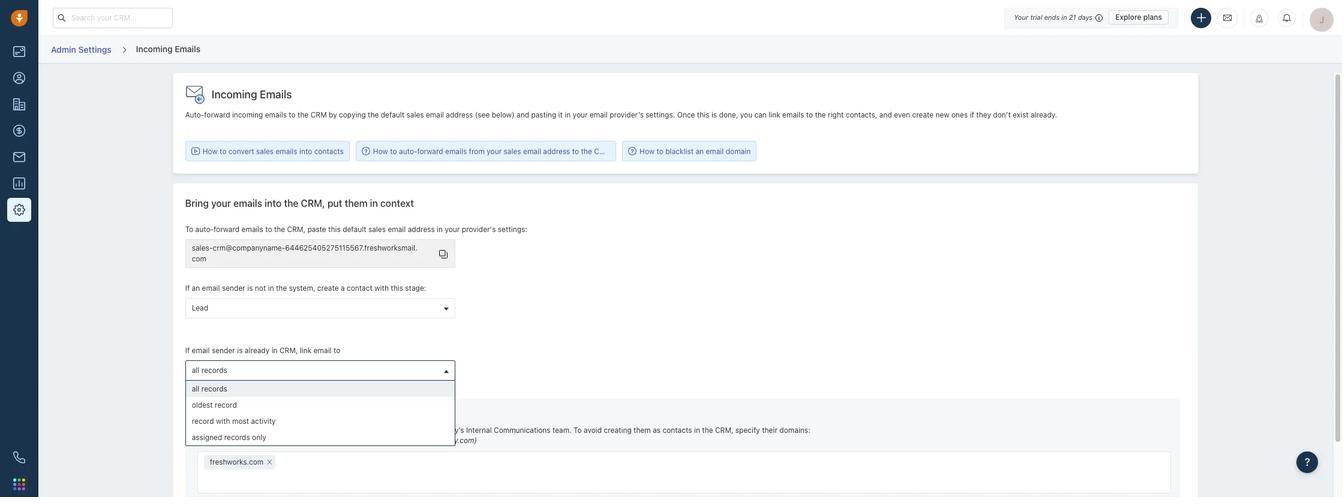 Task type: vqa. For each thing, say whether or not it's contained in the screenshot.
CRM, inside the Excluded domains Every day you get emails from people you're not selling to, like your company's Internal Communications team. To avoid creating them as contacts in the CRM, specify their domains: (If the email address is alice@yourcompany.com, the domain is yourcompany.com)
yes



Task type: describe. For each thing, give the bounding box(es) containing it.
0 horizontal spatial incoming emails
[[136, 44, 201, 54]]

assigned records only
[[192, 434, 266, 443]]

below)
[[492, 110, 515, 119]]

0 vertical spatial forward
[[204, 110, 230, 119]]

copying
[[339, 110, 366, 119]]

to down auto-forward incoming emails to the crm by copying the default sales email address (see below) and pasting it in your email provider's settings. once this is done, you can link emails to the right contacts, and even create new ones if they don't exist already.
[[573, 147, 579, 156]]

is left already
[[237, 346, 243, 355]]

admin settings link
[[50, 40, 112, 59]]

the left by
[[298, 110, 309, 119]]

email left (see
[[426, 110, 444, 119]]

2 and from the left
[[880, 110, 893, 119]]

your inside excluded domains every day you get emails from people you're not selling to, like your company's internal communications team. to avoid creating them as contacts in the crm, specify their domains: (if the email address is alice@yourcompany.com, the domain is yourcompany.com)
[[411, 426, 426, 435]]

assigned
[[192, 434, 222, 443]]

domains:
[[780, 426, 811, 435]]

is down crm@companyname- at the left of page
[[247, 284, 253, 293]]

to,
[[387, 426, 396, 435]]

explore plans link
[[1109, 10, 1169, 25]]

pasting
[[532, 110, 557, 119]]

1 vertical spatial incoming
[[212, 88, 257, 101]]

admin settings
[[51, 44, 111, 55]]

don't
[[994, 110, 1011, 119]]

already
[[245, 346, 270, 355]]

communications
[[494, 426, 551, 435]]

phone image
[[13, 452, 25, 464]]

how to convert sales emails into contacts link
[[191, 146, 344, 157]]

can
[[755, 110, 767, 119]]

assigned records only option
[[186, 430, 455, 446]]

0 horizontal spatial create
[[317, 284, 339, 293]]

alice@yourcompany.com,
[[276, 436, 363, 445]]

avoid
[[584, 426, 602, 435]]

contacts inside excluded domains every day you get emails from people you're not selling to, like your company's internal communications team. to avoid creating them as contacts in the crm, specify their domains: (if the email address is alice@yourcompany.com, the domain is yourcompany.com)
[[663, 426, 693, 435]]

it
[[559, 110, 563, 119]]

(if
[[197, 436, 205, 445]]

blacklist
[[666, 147, 694, 156]]

auto-forward incoming emails to the crm by copying the default sales email address (see below) and pasting it in your email provider's settings. once this is done, you can link emails to the right contacts, and even create new ones if they don't exist already.
[[185, 110, 1058, 119]]

email up lead
[[202, 284, 220, 293]]

× button
[[264, 456, 276, 468]]

1 vertical spatial sender
[[212, 346, 235, 355]]

their
[[762, 426, 778, 435]]

lead button
[[185, 298, 455, 319]]

address left (see
[[446, 110, 473, 119]]

convert
[[229, 147, 254, 156]]

0 horizontal spatial auto-
[[195, 225, 214, 234]]

if email sender is already in crm, link email to
[[185, 346, 341, 355]]

by
[[329, 110, 337, 119]]

settings
[[78, 44, 111, 55]]

settings.
[[646, 110, 676, 119]]

provider's
[[462, 225, 496, 234]]

auto- inside how to auto-forward emails from your sales email address to the crm link
[[399, 147, 417, 156]]

days
[[1079, 13, 1093, 21]]

they
[[977, 110, 992, 119]]

to inside excluded domains every day you get emails from people you're not selling to, like your company's internal communications team. to avoid creating them as contacts in the crm, specify their domains: (if the email address is alice@yourcompany.com, the domain is yourcompany.com)
[[574, 426, 582, 435]]

contacts,
[[846, 110, 878, 119]]

right
[[828, 110, 844, 119]]

plans
[[1144, 13, 1163, 22]]

exist
[[1013, 110, 1029, 119]]

activity
[[251, 417, 276, 426]]

to left "right"
[[807, 110, 813, 119]]

1 horizontal spatial incoming emails
[[212, 88, 292, 101]]

sales-crm@companyname-644625405275115567.freshworksmail. com
[[192, 244, 418, 263]]

your down below)
[[487, 147, 502, 156]]

the left "right"
[[815, 110, 826, 119]]

to up crm@companyname- at the left of page
[[265, 225, 272, 234]]

records for the all records dropdown button
[[202, 366, 227, 375]]

email down context
[[388, 225, 406, 234]]

a
[[341, 284, 345, 293]]

company's
[[428, 426, 464, 435]]

domain inside excluded domains every day you get emails from people you're not selling to, like your company's internal communications team. to avoid creating them as contacts in the crm, specify their domains: (if the email address is alice@yourcompany.com, the domain is yourcompany.com)
[[378, 436, 403, 445]]

explore plans
[[1116, 13, 1163, 22]]

21
[[1070, 13, 1077, 21]]

even
[[895, 110, 911, 119]]

644625405275115567.freshworksmail.
[[285, 244, 418, 253]]

1 vertical spatial emails
[[260, 88, 292, 101]]

email up the all records dropdown button
[[314, 346, 332, 355]]

com
[[192, 254, 206, 263]]

0 vertical spatial not
[[255, 284, 266, 293]]

people
[[301, 426, 324, 435]]

the down auto-forward incoming emails to the crm by copying the default sales email address (see below) and pasting it in your email provider's settings. once this is done, you can link emails to the right contacts, and even create new ones if they don't exist already.
[[581, 147, 592, 156]]

team.
[[553, 426, 572, 435]]

settings:
[[498, 225, 528, 234]]

bring
[[185, 198, 209, 209]]

in left the system, at left
[[268, 284, 274, 293]]

is down like
[[405, 436, 410, 445]]

yourcompany.com)
[[412, 436, 477, 445]]

all for list box containing all records
[[192, 385, 200, 394]]

like
[[398, 426, 409, 435]]

your
[[1015, 13, 1029, 21]]

if
[[970, 110, 975, 119]]

how to auto-forward emails from your sales email address to the crm
[[373, 147, 611, 156]]

to up the all records dropdown button
[[334, 346, 341, 355]]

list box containing all records
[[186, 381, 455, 446]]

to left by
[[289, 110, 296, 119]]

only
[[252, 434, 266, 443]]

selling
[[363, 426, 385, 435]]

done,
[[719, 110, 739, 119]]

phone element
[[7, 446, 31, 470]]

how to blacklist an email domain
[[640, 147, 751, 156]]

how for how to auto-forward emails from your sales email address to the crm
[[373, 147, 388, 156]]

oldest record
[[192, 401, 237, 410]]

ones
[[952, 110, 968, 119]]

bring your emails into the crm, put them in context
[[185, 198, 414, 209]]

1 horizontal spatial crm
[[594, 147, 611, 156]]

1 vertical spatial default
[[343, 225, 367, 234]]

lead
[[192, 304, 208, 313]]

emails inside excluded domains every day you get emails from people you're not selling to, like your company's internal communications team. to avoid creating them as contacts in the crm, specify their domains: (if the email address is alice@yourcompany.com, the domain is yourcompany.com)
[[260, 426, 282, 435]]

1 horizontal spatial into
[[300, 147, 312, 156]]

if for if an email sender is not in the system, create a contact with this stage:
[[185, 284, 190, 293]]

record with most activity option
[[186, 414, 455, 430]]

0 horizontal spatial this
[[328, 225, 341, 234]]

put
[[328, 198, 343, 209]]

email inside excluded domains every day you get emails from people you're not selling to, like your company's internal communications team. to avoid creating them as contacts in the crm, specify their domains: (if the email address is alice@yourcompany.com, the domain is yourcompany.com)
[[220, 436, 238, 445]]

if an email sender is not in the system, create a contact with this stage:
[[185, 284, 426, 293]]

the down 'bring your emails into the crm, put them in context'
[[274, 225, 285, 234]]

how to auto-forward emails from your sales email address to the crm link
[[362, 146, 611, 157]]

to auto-forward emails to the crm, paste this default sales email address in your provider's settings:
[[185, 225, 528, 234]]

excluded
[[197, 411, 238, 422]]

explore
[[1116, 13, 1142, 22]]

1 and from the left
[[517, 110, 529, 119]]

most
[[232, 417, 249, 426]]

in right already
[[272, 346, 278, 355]]

you're
[[326, 426, 348, 435]]

all records button
[[185, 361, 455, 381]]

context
[[381, 198, 414, 209]]

trial
[[1031, 13, 1043, 21]]

1 vertical spatial into
[[265, 198, 282, 209]]

stage:
[[405, 284, 426, 293]]

0 vertical spatial sender
[[222, 284, 245, 293]]

1 horizontal spatial default
[[381, 110, 405, 119]]

2 horizontal spatial this
[[697, 110, 710, 119]]

how for how to convert sales emails into contacts
[[203, 147, 218, 156]]

email down lead
[[192, 346, 210, 355]]

address down context
[[408, 225, 435, 234]]

Search your CRM... text field
[[53, 8, 173, 28]]

crm@companyname-
[[213, 244, 285, 253]]



Task type: locate. For each thing, give the bounding box(es) containing it.
0 horizontal spatial not
[[255, 284, 266, 293]]

0 vertical spatial them
[[345, 198, 368, 209]]

as
[[653, 426, 661, 435]]

not left the system, at left
[[255, 284, 266, 293]]

contacts
[[314, 147, 344, 156], [663, 426, 693, 435]]

all records inside dropdown button
[[192, 366, 227, 375]]

in right as
[[695, 426, 701, 435]]

excluded domains every day you get emails from people you're not selling to, like your company's internal communications team. to avoid creating them as contacts in the crm, specify their domains: (if the email address is alice@yourcompany.com, the domain is yourcompany.com)
[[197, 411, 811, 445]]

with up "assigned records only" at bottom left
[[216, 417, 230, 426]]

1 horizontal spatial with
[[375, 284, 389, 293]]

crm
[[311, 110, 327, 119], [594, 147, 611, 156]]

1 horizontal spatial contacts
[[663, 426, 693, 435]]

1 all from the top
[[192, 366, 200, 375]]

your right "bring"
[[211, 198, 231, 209]]

0 horizontal spatial from
[[284, 426, 299, 435]]

0 horizontal spatial incoming
[[136, 44, 173, 54]]

email
[[426, 110, 444, 119], [590, 110, 608, 119], [523, 147, 541, 156], [706, 147, 724, 156], [388, 225, 406, 234], [202, 284, 220, 293], [192, 346, 210, 355], [314, 346, 332, 355], [220, 436, 238, 445]]

system,
[[289, 284, 315, 293]]

not inside excluded domains every day you get emails from people you're not selling to, like your company's internal communications team. to avoid creating them as contacts in the crm, specify their domains: (if the email address is alice@yourcompany.com, the domain is yourcompany.com)
[[350, 426, 361, 435]]

0 horizontal spatial emails
[[175, 44, 201, 54]]

0 horizontal spatial link
[[300, 346, 312, 355]]

this left stage:
[[391, 284, 403, 293]]

all records inside option
[[192, 385, 227, 394]]

1 vertical spatial with
[[216, 417, 230, 426]]

0 vertical spatial from
[[469, 147, 485, 156]]

to up context
[[390, 147, 397, 156]]

with inside option
[[216, 417, 230, 426]]

0 vertical spatial into
[[300, 147, 312, 156]]

0 horizontal spatial contacts
[[314, 147, 344, 156]]

crm, inside excluded domains every day you get emails from people you're not selling to, like your company's internal communications team. to avoid creating them as contacts in the crm, specify their domains: (if the email address is alice@yourcompany.com, the domain is yourcompany.com)
[[716, 426, 734, 435]]

2 vertical spatial this
[[391, 284, 403, 293]]

email down pasting
[[523, 147, 541, 156]]

0 horizontal spatial default
[[343, 225, 367, 234]]

None search field
[[276, 456, 291, 469]]

new
[[936, 110, 950, 119]]

an right blacklist
[[696, 147, 704, 156]]

the left put
[[284, 198, 299, 209]]

0 vertical spatial incoming emails
[[136, 44, 201, 54]]

2 all from the top
[[192, 385, 200, 394]]

all for the all records dropdown button
[[192, 366, 200, 375]]

1 horizontal spatial an
[[696, 147, 704, 156]]

create left new
[[913, 110, 934, 119]]

1 vertical spatial you
[[232, 426, 245, 435]]

already.
[[1031, 110, 1058, 119]]

address inside excluded domains every day you get emails from people you're not selling to, like your company's internal communications team. to avoid creating them as contacts in the crm, specify their domains: (if the email address is alice@yourcompany.com, the domain is yourcompany.com)
[[240, 436, 267, 445]]

0 vertical spatial emails
[[175, 44, 201, 54]]

auto- up sales-
[[195, 225, 214, 234]]

link right can
[[769, 110, 781, 119]]

you inside excluded domains every day you get emails from people you're not selling to, like your company's internal communications team. to avoid creating them as contacts in the crm, specify their domains: (if the email address is alice@yourcompany.com, the domain is yourcompany.com)
[[232, 426, 245, 435]]

not right you're
[[350, 426, 361, 435]]

to left convert
[[220, 147, 227, 156]]

crm, right already
[[280, 346, 298, 355]]

crm, left specify
[[716, 426, 734, 435]]

an up lead
[[192, 284, 200, 293]]

address
[[446, 110, 473, 119], [543, 147, 571, 156], [408, 225, 435, 234], [240, 436, 267, 445]]

the right (if
[[207, 436, 218, 445]]

how left blacklist
[[640, 147, 655, 156]]

0 vertical spatial record
[[215, 401, 237, 410]]

this right once
[[697, 110, 710, 119]]

from inside excluded domains every day you get emails from people you're not selling to, like your company's internal communications team. to avoid creating them as contacts in the crm, specify their domains: (if the email address is alice@yourcompany.com, the domain is yourcompany.com)
[[284, 426, 299, 435]]

0 horizontal spatial them
[[345, 198, 368, 209]]

into up crm@companyname- at the left of page
[[265, 198, 282, 209]]

1 horizontal spatial not
[[350, 426, 361, 435]]

2 horizontal spatial how
[[640, 147, 655, 156]]

email image
[[1224, 12, 1232, 23]]

your left provider's
[[445, 225, 460, 234]]

incoming up the incoming
[[212, 88, 257, 101]]

link
[[769, 110, 781, 119], [300, 346, 312, 355]]

1 how from the left
[[203, 147, 218, 156]]

1 horizontal spatial incoming
[[212, 88, 257, 101]]

0 vertical spatial with
[[375, 284, 389, 293]]

creating
[[604, 426, 632, 435]]

1 vertical spatial incoming emails
[[212, 88, 292, 101]]

is
[[712, 110, 717, 119], [247, 284, 253, 293], [237, 346, 243, 355], [269, 436, 274, 445], [405, 436, 410, 445]]

you left get
[[232, 426, 245, 435]]

emails
[[175, 44, 201, 54], [260, 88, 292, 101]]

1 horizontal spatial you
[[741, 110, 753, 119]]

record down oldest
[[192, 417, 214, 426]]

sales-
[[192, 244, 213, 253]]

1 vertical spatial them
[[634, 426, 651, 435]]

freshworks.com
[[210, 458, 264, 467]]

your right it
[[573, 110, 588, 119]]

records for list box containing all records
[[202, 385, 227, 394]]

all records for list box containing all records
[[192, 385, 227, 394]]

auto- up context
[[399, 147, 417, 156]]

domains
[[240, 411, 278, 422]]

specify
[[736, 426, 760, 435]]

the right copying at left
[[368, 110, 379, 119]]

how up context
[[373, 147, 388, 156]]

paste
[[308, 225, 326, 234]]

0 vertical spatial an
[[696, 147, 704, 156]]

with right contact
[[375, 284, 389, 293]]

1 vertical spatial create
[[317, 284, 339, 293]]

(see
[[475, 110, 490, 119]]

sales
[[407, 110, 424, 119], [256, 147, 274, 156], [504, 147, 521, 156], [369, 225, 386, 234]]

sender down crm@companyname- at the left of page
[[222, 284, 245, 293]]

admin
[[51, 44, 76, 55]]

0 horizontal spatial crm
[[311, 110, 327, 119]]

and left "even"
[[880, 110, 893, 119]]

0 horizontal spatial and
[[517, 110, 529, 119]]

contacts right as
[[663, 426, 693, 435]]

your
[[573, 110, 588, 119], [487, 147, 502, 156], [211, 198, 231, 209], [445, 225, 460, 234], [411, 426, 426, 435]]

if
[[185, 284, 190, 293], [185, 346, 190, 355]]

1 vertical spatial domain
[[378, 436, 403, 445]]

1 horizontal spatial and
[[880, 110, 893, 119]]

0 vertical spatial all
[[192, 366, 200, 375]]

domain
[[726, 147, 751, 156], [378, 436, 403, 445]]

them left as
[[634, 426, 651, 435]]

0 horizontal spatial an
[[192, 284, 200, 293]]

sender
[[222, 284, 245, 293], [212, 346, 235, 355]]

in
[[1062, 13, 1068, 21], [565, 110, 571, 119], [370, 198, 378, 209], [437, 225, 443, 234], [268, 284, 274, 293], [272, 346, 278, 355], [695, 426, 701, 435]]

the
[[298, 110, 309, 119], [368, 110, 379, 119], [815, 110, 826, 119], [581, 147, 592, 156], [284, 198, 299, 209], [274, 225, 285, 234], [276, 284, 287, 293], [703, 426, 714, 435], [207, 436, 218, 445], [365, 436, 376, 445]]

email right blacklist
[[706, 147, 724, 156]]

email down 'day'
[[220, 436, 238, 445]]

list box
[[186, 381, 455, 446]]

1 vertical spatial forward
[[417, 147, 443, 156]]

all inside dropdown button
[[192, 366, 200, 375]]

record inside oldest record option
[[215, 401, 237, 410]]

0 vertical spatial default
[[381, 110, 405, 119]]

1 horizontal spatial how
[[373, 147, 388, 156]]

this
[[697, 110, 710, 119], [328, 225, 341, 234], [391, 284, 403, 293]]

in left context
[[370, 198, 378, 209]]

1 vertical spatial from
[[284, 426, 299, 435]]

1 vertical spatial all records
[[192, 385, 227, 394]]

crm,
[[301, 198, 325, 209], [287, 225, 306, 234], [280, 346, 298, 355], [716, 426, 734, 435]]

them
[[345, 198, 368, 209], [634, 426, 651, 435]]

how for how to blacklist an email domain
[[640, 147, 655, 156]]

all records for the all records dropdown button
[[192, 366, 227, 375]]

1 horizontal spatial from
[[469, 147, 485, 156]]

oldest record option
[[186, 397, 455, 414]]

crm down auto-forward incoming emails to the crm by copying the default sales email address (see below) and pasting it in your email provider's settings. once this is done, you can link emails to the right contacts, and even create new ones if they don't exist already.
[[594, 147, 611, 156]]

0 horizontal spatial record
[[192, 417, 214, 426]]

crm, left put
[[301, 198, 325, 209]]

freshworks switcher image
[[13, 479, 25, 491]]

create
[[913, 110, 934, 119], [317, 284, 339, 293]]

get
[[247, 426, 258, 435]]

default right copying at left
[[381, 110, 405, 119]]

3 how from the left
[[640, 147, 655, 156]]

incoming down search your crm... text box
[[136, 44, 173, 54]]

0 vertical spatial you
[[741, 110, 753, 119]]

1 horizontal spatial them
[[634, 426, 651, 435]]

1 horizontal spatial this
[[391, 284, 403, 293]]

you left can
[[741, 110, 753, 119]]

into
[[300, 147, 312, 156], [265, 198, 282, 209]]

the left specify
[[703, 426, 714, 435]]

2 how from the left
[[373, 147, 388, 156]]

1 vertical spatial records
[[202, 385, 227, 394]]

0 vertical spatial create
[[913, 110, 934, 119]]

with
[[375, 284, 389, 293], [216, 417, 230, 426]]

the left the system, at left
[[276, 284, 287, 293]]

every
[[197, 426, 216, 435]]

to left blacklist
[[657, 147, 664, 156]]

default
[[381, 110, 405, 119], [343, 225, 367, 234]]

1 horizontal spatial to
[[574, 426, 582, 435]]

the down selling
[[365, 436, 376, 445]]

how
[[203, 147, 218, 156], [373, 147, 388, 156], [640, 147, 655, 156]]

from
[[469, 147, 485, 156], [284, 426, 299, 435]]

and right below)
[[517, 110, 529, 119]]

×
[[266, 456, 273, 468]]

auto-
[[399, 147, 417, 156], [195, 225, 214, 234]]

0 vertical spatial incoming
[[136, 44, 173, 54]]

incoming
[[232, 110, 263, 119]]

1 vertical spatial contacts
[[663, 426, 693, 435]]

1 vertical spatial crm
[[594, 147, 611, 156]]

0 horizontal spatial domain
[[378, 436, 403, 445]]

how left convert
[[203, 147, 218, 156]]

email left the provider's
[[590, 110, 608, 119]]

record up excluded
[[215, 401, 237, 410]]

sender left already
[[212, 346, 235, 355]]

into up 'bring your emails into the crm, put them in context'
[[300, 147, 312, 156]]

crm, left paste
[[287, 225, 306, 234]]

0 vertical spatial domain
[[726, 147, 751, 156]]

them right put
[[345, 198, 368, 209]]

them inside excluded domains every day you get emails from people you're not selling to, like your company's internal communications team. to avoid creating them as contacts in the crm, specify their domains: (if the email address is alice@yourcompany.com, the domain is yourcompany.com)
[[634, 426, 651, 435]]

2 if from the top
[[185, 346, 190, 355]]

0 horizontal spatial with
[[216, 417, 230, 426]]

0 horizontal spatial you
[[232, 426, 245, 435]]

0 vertical spatial this
[[697, 110, 710, 119]]

how to blacklist an email domain link
[[629, 146, 751, 157]]

0 vertical spatial if
[[185, 284, 190, 293]]

contact
[[347, 284, 373, 293]]

0 horizontal spatial how
[[203, 147, 218, 156]]

from down (see
[[469, 147, 485, 156]]

from left people
[[284, 426, 299, 435]]

1 vertical spatial an
[[192, 284, 200, 293]]

and
[[517, 110, 529, 119], [880, 110, 893, 119]]

in inside excluded domains every day you get emails from people you're not selling to, like your company's internal communications team. to avoid creating them as contacts in the crm, specify their domains: (if the email address is alice@yourcompany.com, the domain is yourcompany.com)
[[695, 426, 701, 435]]

0 horizontal spatial into
[[265, 198, 282, 209]]

domain down done,
[[726, 147, 751, 156]]

provider's
[[610, 110, 644, 119]]

1 vertical spatial to
[[574, 426, 582, 435]]

1 vertical spatial all
[[192, 385, 200, 394]]

ends
[[1045, 13, 1060, 21]]

to up sales-
[[185, 225, 193, 234]]

is left done,
[[712, 110, 717, 119]]

0 vertical spatial records
[[202, 366, 227, 375]]

auto-
[[185, 110, 204, 119]]

contacts down by
[[314, 147, 344, 156]]

records inside dropdown button
[[202, 366, 227, 375]]

all inside option
[[192, 385, 200, 394]]

0 vertical spatial auto-
[[399, 147, 417, 156]]

1 horizontal spatial emails
[[260, 88, 292, 101]]

address down it
[[543, 147, 571, 156]]

you
[[741, 110, 753, 119], [232, 426, 245, 435]]

this right paste
[[328, 225, 341, 234]]

in left provider's
[[437, 225, 443, 234]]

internal
[[466, 426, 492, 435]]

2 vertical spatial records
[[224, 434, 250, 443]]

record inside record with most activity option
[[192, 417, 214, 426]]

0 horizontal spatial to
[[185, 225, 193, 234]]

default up 644625405275115567.freshworksmail. on the left of the page
[[343, 225, 367, 234]]

if for if email sender is already in crm, link email to
[[185, 346, 190, 355]]

once
[[678, 110, 695, 119]]

1 vertical spatial if
[[185, 346, 190, 355]]

create left a
[[317, 284, 339, 293]]

domain down 'to,'
[[378, 436, 403, 445]]

1 horizontal spatial create
[[913, 110, 934, 119]]

0 vertical spatial crm
[[311, 110, 327, 119]]

0 vertical spatial contacts
[[314, 147, 344, 156]]

1 horizontal spatial record
[[215, 401, 237, 410]]

day
[[218, 426, 230, 435]]

1 horizontal spatial link
[[769, 110, 781, 119]]

in left 21
[[1062, 13, 1068, 21]]

is right only
[[269, 436, 274, 445]]

record with most activity
[[192, 417, 276, 426]]

address down get
[[240, 436, 267, 445]]

2 vertical spatial forward
[[214, 225, 240, 234]]

all records option
[[186, 381, 455, 397]]

to
[[185, 225, 193, 234], [574, 426, 582, 435]]

2 all records from the top
[[192, 385, 227, 394]]

0 vertical spatial link
[[769, 110, 781, 119]]

1 if from the top
[[185, 284, 190, 293]]

crm left by
[[311, 110, 327, 119]]

your right like
[[411, 426, 426, 435]]

1 horizontal spatial auto-
[[399, 147, 417, 156]]

in right it
[[565, 110, 571, 119]]

0 vertical spatial all records
[[192, 366, 227, 375]]

1 vertical spatial not
[[350, 426, 361, 435]]

oldest
[[192, 401, 213, 410]]

1 horizontal spatial domain
[[726, 147, 751, 156]]

0 vertical spatial to
[[185, 225, 193, 234]]

1 vertical spatial auto-
[[195, 225, 214, 234]]

incoming emails
[[136, 44, 201, 54], [212, 88, 292, 101]]

1 vertical spatial this
[[328, 225, 341, 234]]

1 vertical spatial link
[[300, 346, 312, 355]]

an
[[696, 147, 704, 156], [192, 284, 200, 293]]

1 all records from the top
[[192, 366, 227, 375]]

link up the all records dropdown button
[[300, 346, 312, 355]]

to left avoid
[[574, 426, 582, 435]]

1 vertical spatial record
[[192, 417, 214, 426]]

how to convert sales emails into contacts
[[203, 147, 344, 156]]



